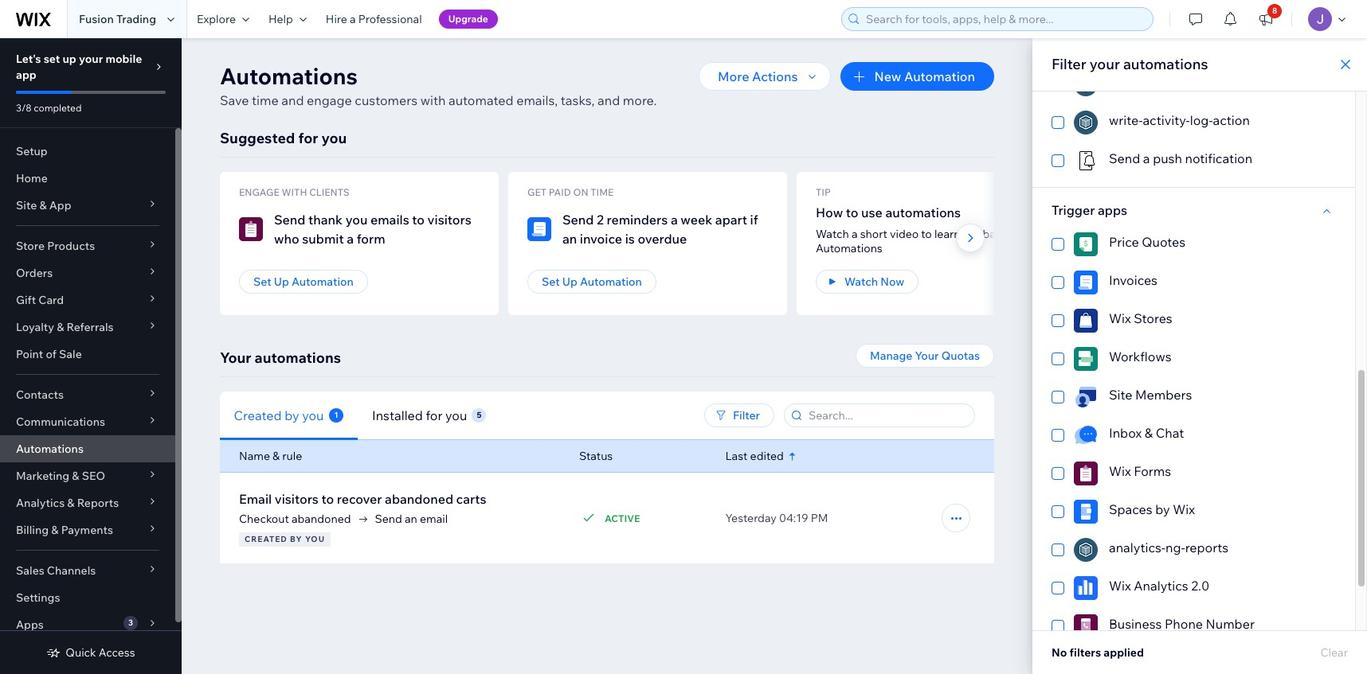 Task type: locate. For each thing, give the bounding box(es) containing it.
& for analytics
[[67, 496, 75, 511]]

setup
[[16, 144, 48, 159]]

send inside option
[[1109, 151, 1141, 167]]

your
[[79, 52, 103, 66], [1090, 55, 1120, 73]]

automation inside button
[[904, 69, 975, 84]]

if
[[750, 212, 758, 228]]

1 vertical spatial site
[[1109, 387, 1133, 403]]

Site Members checkbox
[[1052, 386, 1336, 410]]

& left reports
[[67, 496, 75, 511]]

tab list
[[220, 392, 614, 440]]

write-activity-log-action
[[1109, 112, 1250, 128]]

site down home
[[16, 198, 37, 213]]

& for loyalty
[[57, 320, 64, 335]]

point of sale link
[[0, 341, 175, 368]]

icon image for site
[[1074, 386, 1098, 410]]

category image left spaces
[[1074, 500, 1098, 524]]

of right basics
[[1018, 227, 1029, 241]]

edited
[[750, 449, 784, 464]]

& inside popup button
[[51, 524, 59, 538]]

0 vertical spatial filter
[[1052, 55, 1087, 73]]

automations up video
[[886, 205, 961, 221]]

you left 1
[[303, 408, 324, 424]]

wix for wix analytics 2.0
[[1109, 579, 1131, 594]]

orders
[[16, 266, 53, 281]]

0 vertical spatial an
[[563, 231, 577, 247]]

referrals
[[67, 320, 114, 335]]

summary
[[855, 511, 913, 527]]

& left the chat
[[1145, 426, 1153, 441]]

1 horizontal spatial up
[[562, 275, 578, 289]]

email
[[420, 512, 448, 527]]

a left week
[[671, 212, 678, 228]]

category image up filters
[[1074, 577, 1098, 601]]

member
[[1133, 74, 1184, 90]]

automation down submit
[[292, 275, 354, 289]]

by inside option
[[1156, 502, 1170, 518]]

& left app on the left of page
[[39, 198, 47, 213]]

wix right basics
[[1031, 227, 1051, 241]]

0 horizontal spatial analytics
[[16, 496, 65, 511]]

& left seo
[[72, 469, 79, 484]]

name & rule
[[239, 449, 302, 464]]

your up created
[[220, 349, 251, 367]]

1 vertical spatial automations
[[816, 241, 883, 256]]

a left the short at the top of the page
[[852, 227, 858, 241]]

0 horizontal spatial site
[[16, 198, 37, 213]]

1 horizontal spatial by
[[1156, 502, 1170, 518]]

1 horizontal spatial an
[[563, 231, 577, 247]]

analytics-
[[1109, 540, 1166, 556]]

category image left the invoices
[[1074, 271, 1098, 295]]

& for inbox
[[1145, 426, 1153, 441]]

1 icon image from the top
[[1074, 386, 1098, 410]]

wix forms
[[1109, 464, 1172, 480]]

site members
[[1109, 387, 1192, 403]]

rule
[[282, 449, 302, 464]]

created
[[245, 535, 288, 545]]

0 vertical spatial for
[[298, 129, 318, 147]]

send
[[1109, 151, 1141, 167], [274, 212, 306, 228], [563, 212, 594, 228], [375, 512, 402, 527]]

5
[[477, 410, 482, 420]]

1 set up automation from the left
[[253, 275, 354, 289]]

8 button
[[1249, 0, 1284, 38]]

wix
[[1031, 227, 1051, 241], [1109, 311, 1131, 327], [1109, 464, 1131, 480], [1173, 502, 1195, 518], [1109, 579, 1131, 594]]

0 horizontal spatial for
[[298, 129, 318, 147]]

1 horizontal spatial automations
[[886, 205, 961, 221]]

0 horizontal spatial set up automation button
[[239, 270, 368, 294]]

you inside send thank you emails to visitors who submit a form
[[346, 212, 368, 228]]

mobile
[[106, 52, 142, 66]]

2 category image from the top
[[1074, 271, 1098, 295]]

0 vertical spatial icon image
[[1074, 386, 1098, 410]]

0 horizontal spatial set up automation
[[253, 275, 354, 289]]

0 horizontal spatial abandoned
[[292, 512, 351, 527]]

point of sale
[[16, 347, 82, 362]]

manage your quotas button
[[856, 344, 995, 368]]

1 vertical spatial analytics
[[1134, 579, 1189, 594]]

gift card button
[[0, 287, 175, 314]]

the
[[963, 227, 980, 241]]

site & app button
[[0, 192, 175, 219]]

visitors up checkout abandoned
[[275, 492, 319, 508]]

send down write-
[[1109, 151, 1141, 167]]

and right time
[[282, 92, 304, 108]]

inbox & chat
[[1109, 426, 1185, 441]]

set up automation
[[253, 275, 354, 289], [542, 275, 642, 289]]

send thank you emails to visitors who submit a form
[[274, 212, 472, 247]]

2 set up automation button from the left
[[528, 270, 657, 294]]

automation
[[904, 69, 975, 84], [292, 275, 354, 289], [580, 275, 642, 289]]

1 and from the left
[[282, 92, 304, 108]]

for down engage
[[298, 129, 318, 147]]

wix down 'wix forms' checkbox
[[1173, 502, 1195, 518]]

icon image left "site members"
[[1074, 386, 1098, 410]]

site up "inbox"
[[1109, 387, 1133, 403]]

category image for write-activity-log-action
[[1074, 111, 1098, 135]]

category image down trigger apps
[[1074, 233, 1098, 257]]

wix inside 'wix forms' checkbox
[[1109, 464, 1131, 480]]

Spaces by Wix checkbox
[[1052, 500, 1336, 524]]

completed
[[34, 102, 82, 114]]

write-activity-log-action checkbox
[[1052, 111, 1336, 135]]

site for site members
[[1109, 387, 1133, 403]]

icon image left "inbox"
[[1074, 424, 1098, 448]]

set up automation button for submit
[[239, 270, 368, 294]]

2 vertical spatial automations
[[16, 442, 84, 457]]

category image left workflows
[[1074, 347, 1098, 371]]

category image left wix forms
[[1074, 462, 1098, 486]]

Search for tools, apps, help & more... field
[[861, 8, 1148, 30]]

wix left stores
[[1109, 311, 1131, 327]]

wix up business
[[1109, 579, 1131, 594]]

paid
[[549, 186, 571, 198]]

0 horizontal spatial automation
[[292, 275, 354, 289]]

abandoned up send an email
[[385, 492, 453, 508]]

abandoned
[[385, 492, 453, 508], [292, 512, 351, 527]]

by for created
[[285, 408, 300, 424]]

1 horizontal spatial site
[[1109, 387, 1133, 403]]

wix inside wix stores 'option'
[[1109, 311, 1131, 327]]

0 horizontal spatial automations
[[16, 442, 84, 457]]

2 your from the left
[[915, 349, 939, 363]]

automations up marketing
[[16, 442, 84, 457]]

watch now button
[[816, 270, 919, 294]]

1 category image from the top
[[1074, 149, 1098, 173]]

Wix Forms checkbox
[[1052, 462, 1336, 486]]

a left push
[[1143, 151, 1150, 167]]

category image for send 2 reminders a week apart if an invoice is overdue
[[528, 218, 551, 241]]

1 horizontal spatial set up automation
[[542, 275, 642, 289]]

overdue
[[638, 231, 687, 247]]

3 category image from the top
[[1074, 462, 1098, 486]]

is
[[625, 231, 635, 247]]

set
[[44, 52, 60, 66]]

a left form
[[347, 231, 354, 247]]

hire a professional
[[326, 12, 422, 26]]

abandoned up you
[[292, 512, 351, 527]]

analytics & reports button
[[0, 490, 175, 517]]

send 2 reminders a week apart if an invoice is overdue
[[563, 212, 758, 247]]

1 vertical spatial icon image
[[1074, 424, 1098, 448]]

explore
[[197, 12, 236, 26]]

filter down search for tools, apps, help & more... field
[[1052, 55, 1087, 73]]

category image left write-
[[1074, 111, 1098, 135]]

0 vertical spatial abandoned
[[385, 492, 453, 508]]

filter
[[1052, 55, 1087, 73], [733, 409, 760, 423]]

send for send 2 reminders a week apart if an invoice is overdue
[[563, 212, 594, 228]]

1 vertical spatial by
[[1156, 502, 1170, 518]]

0 horizontal spatial by
[[285, 408, 300, 424]]

set up automation for an
[[542, 275, 642, 289]]

send down email visitors to recover abandoned carts
[[375, 512, 402, 527]]

1 up from the left
[[274, 275, 289, 289]]

get paid on time
[[528, 186, 614, 198]]

0 vertical spatial visitors
[[428, 212, 472, 228]]

automations up time
[[220, 62, 358, 90]]

automation for send 2 reminders a week apart if an invoice is overdue
[[580, 275, 642, 289]]

an left invoice
[[563, 231, 577, 247]]

you for send
[[346, 212, 368, 228]]

you
[[322, 129, 347, 147], [346, 212, 368, 228], [303, 408, 324, 424], [446, 408, 467, 424]]

a right hire
[[350, 12, 356, 26]]

trigger
[[1052, 202, 1095, 218]]

installed for you
[[372, 408, 467, 424]]

& for name
[[273, 449, 280, 464]]

category image
[[1074, 149, 1098, 173], [1074, 271, 1098, 295], [1074, 462, 1098, 486], [1074, 577, 1098, 601]]

send for send thank you emails to visitors who submit a form
[[274, 212, 306, 228]]

send inside send thank you emails to visitors who submit a form
[[274, 212, 306, 228]]

0 vertical spatial by
[[285, 408, 300, 424]]

set up automation down who
[[253, 275, 354, 289]]

your up get-
[[1090, 55, 1120, 73]]

your inside button
[[915, 349, 939, 363]]

last edited
[[726, 449, 784, 464]]

you up form
[[346, 212, 368, 228]]

0 vertical spatial site
[[16, 198, 37, 213]]

analytics down "analytics-ng-reports"
[[1134, 579, 1189, 594]]

site inside option
[[1109, 387, 1133, 403]]

invoices
[[1109, 273, 1158, 288]]

& right billing
[[51, 524, 59, 538]]

new
[[875, 69, 902, 84]]

filter your automations
[[1052, 55, 1208, 73]]

automations up watch now button
[[816, 241, 883, 256]]

up
[[63, 52, 76, 66]]

1 vertical spatial watch
[[845, 275, 878, 289]]

analytics inside wix analytics 2.0 checkbox
[[1134, 579, 1189, 594]]

filters
[[1070, 646, 1101, 661]]

1 vertical spatial of
[[46, 347, 56, 362]]

1 your from the left
[[220, 349, 251, 367]]

icon image for inbox
[[1074, 424, 1098, 448]]

pm
[[811, 512, 828, 526]]

0 vertical spatial automations
[[1124, 55, 1208, 73]]

send for send a push notification
[[1109, 151, 1141, 167]]

2 horizontal spatial automations
[[816, 241, 883, 256]]

1 vertical spatial automations
[[886, 205, 961, 221]]

2 icon image from the top
[[1074, 424, 1098, 448]]

1 horizontal spatial for
[[426, 408, 443, 424]]

you left the 5
[[446, 408, 467, 424]]

1 set from the left
[[253, 275, 271, 289]]

1 horizontal spatial automation
[[580, 275, 642, 289]]

1 vertical spatial visitors
[[275, 492, 319, 508]]

Invoices checkbox
[[1052, 271, 1336, 295]]

1 vertical spatial for
[[426, 408, 443, 424]]

1 horizontal spatial of
[[1018, 227, 1029, 241]]

tip
[[816, 186, 831, 198]]

for for suggested
[[298, 129, 318, 147]]

send inside send 2 reminders a week apart if an invoice is overdue
[[563, 212, 594, 228]]

a inside tip how to use automations watch a short video to learn the basics of wix automations
[[852, 227, 858, 241]]

reports
[[77, 496, 119, 511]]

automations for automations save time and engage customers with automated emails, tasks, and more.
[[220, 62, 358, 90]]

watch down how
[[816, 227, 849, 241]]

upgrade button
[[439, 10, 498, 29]]

set up automation button for an
[[528, 270, 657, 294]]

category image left wix stores
[[1074, 309, 1098, 333]]

and
[[282, 92, 304, 108], [598, 92, 620, 108]]

0 horizontal spatial your
[[79, 52, 103, 66]]

0 horizontal spatial and
[[282, 92, 304, 108]]

1 vertical spatial an
[[405, 512, 417, 527]]

clients
[[309, 186, 350, 198]]

Business Phone Number checkbox
[[1052, 615, 1336, 639]]

filter up last edited
[[733, 409, 760, 423]]

to left learn
[[921, 227, 932, 241]]

set for send thank you emails to visitors who submit a form
[[253, 275, 271, 289]]

1 vertical spatial filter
[[733, 409, 760, 423]]

apps
[[1098, 202, 1128, 218]]

0 horizontal spatial an
[[405, 512, 417, 527]]

Search... field
[[804, 405, 970, 427]]

you down engage
[[322, 129, 347, 147]]

of left sale
[[46, 347, 56, 362]]

app
[[49, 198, 71, 213]]

0 horizontal spatial your
[[220, 349, 251, 367]]

automations inside the "automations save time and engage customers with automated emails, tasks, and more."
[[220, 62, 358, 90]]

analytics down marketing
[[16, 496, 65, 511]]

1 horizontal spatial set
[[542, 275, 560, 289]]

automations up member
[[1124, 55, 1208, 73]]

2 set from the left
[[542, 275, 560, 289]]

reminders
[[607, 212, 668, 228]]

1 horizontal spatial visitors
[[428, 212, 472, 228]]

1 horizontal spatial abandoned
[[385, 492, 453, 508]]

3
[[128, 618, 133, 629]]

by right spaces
[[1156, 502, 1170, 518]]

automation down invoice
[[580, 275, 642, 289]]

0 horizontal spatial set
[[253, 275, 271, 289]]

2 horizontal spatial automation
[[904, 69, 975, 84]]

wix left forms
[[1109, 464, 1131, 480]]

0 horizontal spatial visitors
[[275, 492, 319, 508]]

recover
[[337, 492, 382, 508]]

0 vertical spatial analytics
[[16, 496, 65, 511]]

set up automation button down invoice
[[528, 270, 657, 294]]

1 horizontal spatial automations
[[220, 62, 358, 90]]

your right up
[[79, 52, 103, 66]]

automations up created by you
[[255, 349, 341, 367]]

0 vertical spatial automations
[[220, 62, 358, 90]]

by right created
[[285, 408, 300, 424]]

0 horizontal spatial up
[[274, 275, 289, 289]]

0 horizontal spatial of
[[46, 347, 56, 362]]

send a push notification
[[1109, 151, 1253, 167]]

an inside send 2 reminders a week apart if an invoice is overdue
[[563, 231, 577, 247]]

send left '2'
[[563, 212, 594, 228]]

2 up from the left
[[562, 275, 578, 289]]

analytics-ng-reports
[[1109, 540, 1229, 556]]

an left email
[[405, 512, 417, 527]]

& right the loyalty
[[57, 320, 64, 335]]

& inside checkbox
[[1145, 426, 1153, 441]]

watch inside tip how to use automations watch a short video to learn the basics of wix automations
[[816, 227, 849, 241]]

1 horizontal spatial and
[[598, 92, 620, 108]]

filter for filter
[[733, 409, 760, 423]]

watch
[[816, 227, 849, 241], [845, 275, 878, 289]]

set up automation down invoice
[[542, 275, 642, 289]]

your left "quotas"
[[915, 349, 939, 363]]

sales channels button
[[0, 558, 175, 585]]

your inside 'let's set up your mobile app'
[[79, 52, 103, 66]]

site
[[16, 198, 37, 213], [1109, 387, 1133, 403]]

category image left who
[[239, 218, 263, 241]]

1 horizontal spatial filter
[[1052, 55, 1087, 73]]

you for created
[[303, 408, 324, 424]]

2 vertical spatial automations
[[255, 349, 341, 367]]

category image for wix stores
[[1074, 309, 1098, 333]]

more actions
[[718, 69, 798, 84]]

& left rule
[[273, 449, 280, 464]]

icon image
[[1074, 386, 1098, 410], [1074, 424, 1098, 448]]

1 vertical spatial abandoned
[[292, 512, 351, 527]]

home
[[16, 171, 48, 186]]

2.0
[[1192, 579, 1210, 594]]

1 horizontal spatial set up automation button
[[528, 270, 657, 294]]

category image left analytics-
[[1074, 539, 1098, 563]]

send up who
[[274, 212, 306, 228]]

of
[[1018, 227, 1029, 241], [46, 347, 56, 362]]

0 vertical spatial watch
[[816, 227, 849, 241]]

wix for wix stores
[[1109, 311, 1131, 327]]

4 category image from the top
[[1074, 577, 1098, 601]]

category image down the get
[[528, 218, 551, 241]]

2 set up automation from the left
[[542, 275, 642, 289]]

watch left now
[[845, 275, 878, 289]]

hire a professional link
[[316, 0, 432, 38]]

1 horizontal spatial your
[[915, 349, 939, 363]]

Price Quotes checkbox
[[1052, 233, 1336, 257]]

you for suggested
[[322, 129, 347, 147]]

billing & payments button
[[0, 517, 175, 544]]

visitors right emails
[[428, 212, 472, 228]]

0 horizontal spatial filter
[[733, 409, 760, 423]]

wix inside wix analytics 2.0 checkbox
[[1109, 579, 1131, 594]]

0 vertical spatial of
[[1018, 227, 1029, 241]]

communications
[[16, 415, 105, 430]]

to right emails
[[412, 212, 425, 228]]

a inside send thank you emails to visitors who submit a form
[[347, 231, 354, 247]]

for inside tab list
[[426, 408, 443, 424]]

category image up trigger apps
[[1074, 149, 1098, 173]]

category image
[[1074, 111, 1098, 135], [239, 218, 263, 241], [528, 218, 551, 241], [1074, 233, 1098, 257], [1074, 309, 1098, 333], [1074, 347, 1098, 371], [1074, 500, 1098, 524], [1074, 539, 1098, 563], [1074, 615, 1098, 639]]

for right installed
[[426, 408, 443, 424]]

apart
[[715, 212, 747, 228]]

1 horizontal spatial analytics
[[1134, 579, 1189, 594]]

automations inside sidebar element
[[16, 442, 84, 457]]

set
[[253, 275, 271, 289], [542, 275, 560, 289]]

price quotes
[[1109, 234, 1186, 250]]

and left more. on the left top of page
[[598, 92, 620, 108]]

automation right new
[[904, 69, 975, 84]]

category image up filters
[[1074, 615, 1098, 639]]

site inside dropdown button
[[16, 198, 37, 213]]

1 set up automation button from the left
[[239, 270, 368, 294]]

filter inside button
[[733, 409, 760, 423]]

set up automation button down who
[[239, 270, 368, 294]]

list
[[220, 172, 1364, 316]]



Task type: vqa. For each thing, say whether or not it's contained in the screenshot.
Design in the button
no



Task type: describe. For each thing, give the bounding box(es) containing it.
engage
[[239, 186, 279, 198]]

your automations
[[220, 349, 341, 367]]

2
[[597, 212, 604, 228]]

manage
[[870, 349, 913, 363]]

category image for send thank you emails to visitors who submit a form
[[239, 218, 263, 241]]

members
[[1136, 387, 1192, 403]]

no filters applied
[[1052, 646, 1144, 661]]

get
[[528, 186, 547, 198]]

basics
[[983, 227, 1016, 241]]

8
[[1273, 6, 1278, 16]]

spaces
[[1109, 502, 1153, 518]]

site for site & app
[[16, 198, 37, 213]]

1
[[334, 410, 338, 420]]

of inside point of sale link
[[46, 347, 56, 362]]

to left recover
[[322, 492, 334, 508]]

let's set up your mobile app
[[16, 52, 142, 82]]

payments
[[61, 524, 113, 538]]

created by you
[[245, 535, 325, 545]]

thank
[[308, 212, 343, 228]]

send for send an email
[[375, 512, 402, 527]]

fusion trading
[[79, 12, 156, 26]]

send an email
[[375, 512, 448, 527]]

you
[[305, 535, 325, 545]]

save
[[220, 92, 249, 108]]

sidebar element
[[0, 38, 182, 675]]

0 horizontal spatial automations
[[255, 349, 341, 367]]

customers
[[355, 92, 418, 108]]

up for send thank you emails to visitors who submit a form
[[274, 275, 289, 289]]

Send a push notification checkbox
[[1052, 149, 1336, 173]]

automations link
[[0, 436, 175, 463]]

category image for workflows
[[1074, 347, 1098, 371]]

view
[[823, 511, 852, 527]]

analytics inside analytics & reports popup button
[[16, 496, 65, 511]]

a inside option
[[1143, 151, 1150, 167]]

automations save time and engage customers with automated emails, tasks, and more.
[[220, 62, 657, 108]]

push
[[1153, 151, 1183, 167]]

price
[[1109, 234, 1139, 250]]

wix stores
[[1109, 311, 1173, 327]]

more actions button
[[699, 62, 832, 91]]

Inbox & Chat checkbox
[[1052, 424, 1336, 448]]

sales channels
[[16, 564, 96, 579]]

tab list containing created by you
[[220, 392, 614, 440]]

1 horizontal spatial your
[[1090, 55, 1120, 73]]

by for spaces
[[1156, 502, 1170, 518]]

setup link
[[0, 138, 175, 165]]

time
[[591, 186, 614, 198]]

workflows
[[1109, 349, 1172, 365]]

on
[[573, 186, 589, 198]]

gift
[[16, 293, 36, 308]]

& for billing
[[51, 524, 59, 538]]

inbox
[[1109, 426, 1142, 441]]

applied
[[1104, 646, 1144, 661]]

emails
[[371, 212, 409, 228]]

automations inside tip how to use automations watch a short video to learn the basics of wix automations
[[886, 205, 961, 221]]

gift card
[[16, 293, 64, 308]]

phone
[[1165, 617, 1203, 633]]

fusion
[[79, 12, 114, 26]]

activity-
[[1143, 112, 1190, 128]]

submit
[[302, 231, 344, 247]]

to left use
[[846, 205, 859, 221]]

no
[[1052, 646, 1067, 661]]

& for marketing
[[72, 469, 79, 484]]

products
[[47, 239, 95, 253]]

form
[[357, 231, 385, 247]]

2 and from the left
[[598, 92, 620, 108]]

category image for invoices
[[1074, 271, 1098, 295]]

Workflows checkbox
[[1052, 347, 1336, 371]]

list containing how to use automations
[[220, 172, 1364, 316]]

invoice
[[580, 231, 622, 247]]

visitors inside send thank you emails to visitors who submit a form
[[428, 212, 472, 228]]

more.
[[623, 92, 657, 108]]

video
[[890, 227, 919, 241]]

reports
[[1186, 540, 1229, 556]]

week
[[681, 212, 713, 228]]

automations inside tip how to use automations watch a short video to learn the basics of wix automations
[[816, 241, 883, 256]]

up for send 2 reminders a week apart if an invoice is overdue
[[562, 275, 578, 289]]

category image for price quotes
[[1074, 233, 1098, 257]]

now
[[881, 275, 905, 289]]

time
[[252, 92, 279, 108]]

& for site
[[39, 198, 47, 213]]

marketing & seo
[[16, 469, 105, 484]]

settings
[[16, 591, 60, 606]]

automation for send thank you emails to visitors who submit a form
[[292, 275, 354, 289]]

category image for wix analytics 2.0
[[1074, 577, 1098, 601]]

ng-
[[1166, 540, 1186, 556]]

spaces by wix
[[1109, 502, 1195, 518]]

action
[[1213, 112, 1250, 128]]

Wix Stores checkbox
[[1052, 309, 1336, 333]]

checkout
[[239, 512, 289, 527]]

get-member checkbox
[[1052, 73, 1336, 96]]

more
[[718, 69, 749, 84]]

Wix Analytics 2.0 checkbox
[[1052, 577, 1336, 601]]

engage with clients
[[239, 186, 350, 198]]

quick
[[66, 646, 96, 661]]

wix inside tip how to use automations watch a short video to learn the basics of wix automations
[[1031, 227, 1051, 241]]

short
[[860, 227, 888, 241]]

for for installed
[[426, 408, 443, 424]]

a inside send 2 reminders a week apart if an invoice is overdue
[[671, 212, 678, 228]]

category image for business phone number
[[1074, 615, 1098, 639]]

suggested for you
[[220, 129, 347, 147]]

quick access button
[[46, 646, 135, 661]]

billing
[[16, 524, 49, 538]]

analytics-ng-reports checkbox
[[1052, 539, 1336, 563]]

learn
[[935, 227, 961, 241]]

set for send 2 reminders a week apart if an invoice is overdue
[[542, 275, 560, 289]]

category image for wix forms
[[1074, 462, 1098, 486]]

wix inside "spaces by wix" option
[[1173, 502, 1195, 518]]

carts
[[456, 492, 487, 508]]

2 horizontal spatial automations
[[1124, 55, 1208, 73]]

set up automation for submit
[[253, 275, 354, 289]]

category image for spaces by wix
[[1074, 500, 1098, 524]]

you for installed
[[446, 408, 467, 424]]

get-
[[1109, 74, 1133, 90]]

watch inside watch now button
[[845, 275, 878, 289]]

business
[[1109, 617, 1162, 633]]

sales
[[16, 564, 44, 579]]

site & app
[[16, 198, 71, 213]]

filter for filter your automations
[[1052, 55, 1087, 73]]

category image for send a push notification
[[1074, 149, 1098, 173]]

card
[[38, 293, 64, 308]]

store products button
[[0, 233, 175, 260]]

automations for automations
[[16, 442, 84, 457]]

with
[[421, 92, 446, 108]]

analytics & reports
[[16, 496, 119, 511]]

home link
[[0, 165, 175, 192]]

category image for analytics-ng-reports
[[1074, 539, 1098, 563]]

quotes
[[1142, 234, 1186, 250]]

last
[[726, 449, 748, 464]]

wix for wix forms
[[1109, 464, 1131, 480]]

to inside send thank you emails to visitors who submit a form
[[412, 212, 425, 228]]

quotas
[[942, 349, 980, 363]]

yesterday
[[726, 512, 777, 526]]

access
[[99, 646, 135, 661]]

of inside tip how to use automations watch a short video to learn the basics of wix automations
[[1018, 227, 1029, 241]]



